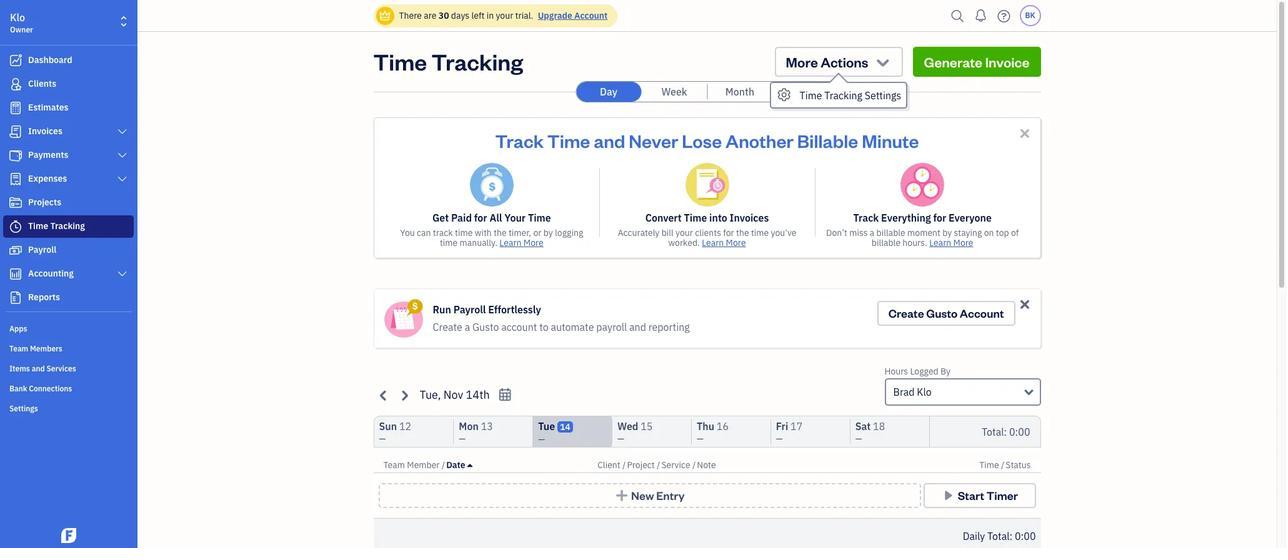 Task type: describe. For each thing, give the bounding box(es) containing it.
sun 12 —
[[379, 421, 411, 445]]

team members
[[9, 344, 62, 354]]

more inside dropdown button
[[786, 53, 818, 71]]

staying
[[954, 228, 982, 239]]

sat 18 —
[[856, 421, 885, 445]]

everyone
[[949, 212, 992, 224]]

0 vertical spatial time tracking
[[374, 47, 523, 76]]

chevron large down image for invoices
[[117, 127, 128, 137]]

0 vertical spatial 0:00
[[1010, 426, 1031, 439]]

items and services link
[[3, 359, 134, 378]]

get
[[433, 212, 449, 224]]

there are 30 days left in your trial. upgrade account
[[399, 10, 608, 21]]

track
[[433, 228, 453, 239]]

your
[[505, 212, 526, 224]]

timer image
[[8, 221, 23, 233]]

by
[[941, 366, 951, 378]]

5 / from the left
[[1001, 460, 1005, 471]]

report image
[[8, 292, 23, 304]]

logged
[[911, 366, 939, 378]]

minute
[[862, 129, 919, 153]]

team for team members
[[9, 344, 28, 354]]

1 / from the left
[[442, 460, 445, 471]]

reports link
[[3, 287, 134, 309]]

projects link
[[3, 192, 134, 214]]

chart image
[[8, 268, 23, 281]]

tue, nov 14th
[[420, 388, 490, 403]]

you've
[[771, 228, 797, 239]]

2 close image from the top
[[1018, 298, 1032, 312]]

top
[[996, 228, 1009, 239]]

learn more for all
[[500, 238, 544, 249]]

billable
[[798, 129, 859, 153]]

owner
[[10, 25, 33, 34]]

invoice image
[[8, 126, 23, 138]]

into
[[710, 212, 728, 224]]

— for tue
[[538, 435, 545, 446]]

projects
[[28, 197, 61, 208]]

client image
[[8, 78, 23, 91]]

don't miss a billable moment by staying on top of billable hours.
[[827, 228, 1019, 249]]

track for track time and never lose another billable minute
[[495, 129, 544, 153]]

1 horizontal spatial and
[[594, 129, 626, 153]]

mon 13 —
[[459, 421, 493, 445]]

generate invoice button
[[913, 47, 1041, 77]]

the for all
[[494, 228, 507, 239]]

project image
[[8, 197, 23, 209]]

by inside don't miss a billable moment by staying on top of billable hours.
[[943, 228, 952, 239]]

payroll inside run payroll effortlessly create a gusto account to automate payroll and reporting
[[454, 304, 486, 316]]

money image
[[8, 244, 23, 257]]

0 horizontal spatial your
[[496, 10, 513, 21]]

get paid for all your time image
[[470, 163, 514, 207]]

there
[[399, 10, 422, 21]]

search image
[[948, 7, 968, 25]]

paid
[[451, 212, 472, 224]]

more actions button
[[775, 47, 903, 77]]

sat
[[856, 421, 871, 433]]

all
[[490, 212, 502, 224]]

learn for all
[[500, 238, 522, 249]]

start
[[958, 489, 985, 503]]

brad klo
[[894, 386, 932, 399]]

another
[[726, 129, 794, 153]]

for for all
[[474, 212, 487, 224]]

estimate image
[[8, 102, 23, 114]]

gusto inside button
[[927, 306, 958, 321]]

hours
[[885, 366, 908, 378]]

0 vertical spatial settings
[[865, 89, 902, 102]]

expenses
[[28, 173, 67, 184]]

for inside accurately bill your clients for the time you've worked.
[[724, 228, 734, 239]]

left
[[472, 10, 485, 21]]

payroll inside main element
[[28, 244, 56, 256]]

bk
[[1026, 11, 1036, 20]]

upgrade
[[538, 10, 573, 21]]

time tracking link
[[3, 216, 134, 238]]

billable left hours.
[[872, 238, 901, 249]]

notifications image
[[971, 3, 991, 28]]

chevron large down image for accounting
[[117, 269, 128, 279]]

run
[[433, 304, 451, 316]]

time tracking settings
[[800, 89, 902, 102]]

brad klo button
[[885, 379, 1041, 406]]

hours.
[[903, 238, 928, 249]]

— for sun
[[379, 434, 386, 445]]

new entry
[[631, 489, 685, 503]]

service link
[[662, 460, 693, 471]]

1 vertical spatial 0:00
[[1015, 531, 1036, 543]]

13
[[481, 421, 493, 433]]

status
[[1006, 460, 1031, 471]]

dashboard image
[[8, 54, 23, 67]]

your inside accurately bill your clients for the time you've worked.
[[676, 228, 693, 239]]

and inside 'link'
[[32, 364, 45, 374]]

wed
[[618, 421, 639, 433]]

time down get
[[440, 238, 458, 249]]

clients link
[[3, 73, 134, 96]]

hours logged by
[[885, 366, 951, 378]]

date link
[[446, 460, 473, 471]]

miss
[[850, 228, 868, 239]]

2 / from the left
[[623, 460, 626, 471]]

day
[[600, 86, 618, 98]]

services
[[47, 364, 76, 374]]

everything
[[882, 212, 931, 224]]

0 vertical spatial account
[[575, 10, 608, 21]]

member
[[407, 460, 440, 471]]

for for everyone
[[934, 212, 947, 224]]

note
[[697, 460, 716, 471]]

bank connections
[[9, 384, 72, 394]]

invoices inside 'link'
[[28, 126, 62, 137]]

the for invoices
[[736, 228, 749, 239]]

tracking inside time tracking settings link
[[825, 89, 863, 102]]

run payroll effortlessly create a gusto account to automate payroll and reporting
[[433, 304, 690, 334]]

14
[[560, 422, 571, 433]]

in
[[487, 10, 494, 21]]

chevron large down image
[[117, 174, 128, 184]]

learn for everyone
[[930, 238, 952, 249]]

week link
[[642, 82, 707, 102]]

convert time into invoices image
[[686, 163, 729, 207]]

a inside don't miss a billable moment by staying on top of billable hours.
[[870, 228, 875, 239]]

bank
[[9, 384, 27, 394]]

generate invoice
[[924, 53, 1030, 71]]

main element
[[0, 0, 169, 549]]

moment
[[908, 228, 941, 239]]

tracking inside time tracking link
[[50, 221, 85, 232]]

— for thu
[[697, 434, 704, 445]]

fri 17 —
[[776, 421, 803, 445]]

client
[[598, 460, 621, 471]]

12
[[399, 421, 411, 433]]

automate
[[551, 321, 594, 334]]

a inside run payroll effortlessly create a gusto account to automate payroll and reporting
[[465, 321, 470, 334]]

on
[[985, 228, 994, 239]]



Task type: locate. For each thing, give the bounding box(es) containing it.
time down paid
[[455, 228, 473, 239]]

note link
[[697, 460, 716, 471]]

0 horizontal spatial tracking
[[50, 221, 85, 232]]

2 chevron large down image from the top
[[117, 151, 128, 161]]

more right clients
[[726, 238, 746, 249]]

1 horizontal spatial settings
[[865, 89, 902, 102]]

worked.
[[669, 238, 700, 249]]

settings inside main element
[[9, 404, 38, 414]]

more actions
[[786, 53, 869, 71]]

start timer
[[958, 489, 1018, 503]]

0 horizontal spatial learn more
[[500, 238, 544, 249]]

0 vertical spatial total
[[982, 426, 1004, 439]]

1 vertical spatial invoices
[[730, 212, 769, 224]]

and right payroll
[[630, 321, 646, 334]]

time inside accurately bill your clients for the time you've worked.
[[751, 228, 769, 239]]

klo right brad
[[917, 386, 932, 399]]

0 vertical spatial create
[[889, 306, 924, 321]]

0 vertical spatial chevron large down image
[[117, 127, 128, 137]]

2 vertical spatial tracking
[[50, 221, 85, 232]]

2 learn more from the left
[[702, 238, 746, 249]]

0 horizontal spatial for
[[474, 212, 487, 224]]

30
[[439, 10, 449, 21]]

get paid for all your time
[[433, 212, 551, 224]]

account inside button
[[960, 306, 1004, 321]]

0 horizontal spatial account
[[575, 10, 608, 21]]

15
[[641, 421, 653, 433]]

track
[[495, 129, 544, 153], [854, 212, 879, 224]]

1 horizontal spatial learn more
[[702, 238, 746, 249]]

learn more down into
[[702, 238, 746, 249]]

1 horizontal spatial learn
[[702, 238, 724, 249]]

more down your
[[524, 238, 544, 249]]

more left actions
[[786, 53, 818, 71]]

1 horizontal spatial team
[[384, 460, 405, 471]]

accounting link
[[3, 263, 134, 286]]

and right items at the bottom
[[32, 364, 45, 374]]

2 horizontal spatial learn
[[930, 238, 952, 249]]

tracking down left
[[432, 47, 523, 76]]

— down tue
[[538, 435, 545, 446]]

1 vertical spatial payroll
[[454, 304, 486, 316]]

1 by from the left
[[544, 228, 553, 239]]

1 learn more from the left
[[500, 238, 544, 249]]

0 horizontal spatial team
[[9, 344, 28, 354]]

learn right hours.
[[930, 238, 952, 249]]

new entry button
[[379, 484, 921, 509]]

chevron large down image for payments
[[117, 151, 128, 161]]

settings down bank
[[9, 404, 38, 414]]

0 horizontal spatial gusto
[[473, 321, 499, 334]]

payroll right run
[[454, 304, 486, 316]]

— inside fri 17 —
[[776, 434, 783, 445]]

1 vertical spatial create
[[433, 321, 463, 334]]

learn down your
[[500, 238, 522, 249]]

/ right client
[[623, 460, 626, 471]]

reports
[[28, 292, 60, 303]]

tue
[[538, 421, 555, 433]]

payroll
[[597, 321, 627, 334]]

1 horizontal spatial create
[[889, 306, 924, 321]]

create gusto account
[[889, 306, 1004, 321]]

for
[[474, 212, 487, 224], [934, 212, 947, 224], [724, 228, 734, 239]]

— down fri
[[776, 434, 783, 445]]

1 horizontal spatial your
[[676, 228, 693, 239]]

: right "daily"
[[1010, 531, 1013, 543]]

dashboard
[[28, 54, 72, 66]]

daily total : 0:00
[[963, 531, 1036, 543]]

time tracking inside main element
[[28, 221, 85, 232]]

tue 14 —
[[538, 421, 571, 446]]

/ left note
[[693, 460, 696, 471]]

clients
[[28, 78, 56, 89]]

and left "never"
[[594, 129, 626, 153]]

track time and never lose another billable minute
[[495, 129, 919, 153]]

klo up owner in the top left of the page
[[10, 11, 25, 24]]

0 vertical spatial track
[[495, 129, 544, 153]]

payments
[[28, 149, 68, 161]]

1 horizontal spatial account
[[960, 306, 1004, 321]]

klo inside brad klo dropdown button
[[917, 386, 932, 399]]

mon
[[459, 421, 479, 433]]

1 vertical spatial chevron large down image
[[117, 151, 128, 161]]

0 vertical spatial your
[[496, 10, 513, 21]]

by right or
[[544, 228, 553, 239]]

1 horizontal spatial gusto
[[927, 306, 958, 321]]

0 vertical spatial close image
[[1018, 126, 1032, 141]]

0 horizontal spatial the
[[494, 228, 507, 239]]

plus image
[[615, 490, 629, 503]]

time / status
[[980, 460, 1031, 471]]

the
[[494, 228, 507, 239], [736, 228, 749, 239]]

— down wed
[[618, 434, 625, 445]]

tracking down projects link
[[50, 221, 85, 232]]

the inside accurately bill your clients for the time you've worked.
[[736, 228, 749, 239]]

settings down chevrondown image
[[865, 89, 902, 102]]

0 horizontal spatial time tracking
[[28, 221, 85, 232]]

thu 16 —
[[697, 421, 729, 445]]

0 horizontal spatial a
[[465, 321, 470, 334]]

to
[[540, 321, 549, 334]]

0 horizontal spatial payroll
[[28, 244, 56, 256]]

week
[[662, 86, 687, 98]]

learn down into
[[702, 238, 724, 249]]

— inside sat 18 —
[[856, 434, 862, 445]]

invoices right into
[[730, 212, 769, 224]]

14th
[[466, 388, 490, 403]]

for left all
[[474, 212, 487, 224]]

0 horizontal spatial settings
[[9, 404, 38, 414]]

clients
[[695, 228, 721, 239]]

1 horizontal spatial time tracking
[[374, 47, 523, 76]]

— inside sun 12 —
[[379, 434, 386, 445]]

3 learn more from the left
[[930, 238, 974, 249]]

1 horizontal spatial invoices
[[730, 212, 769, 224]]

learn more down everyone
[[930, 238, 974, 249]]

create
[[889, 306, 924, 321], [433, 321, 463, 334]]

invoices
[[28, 126, 62, 137], [730, 212, 769, 224]]

convert time into invoices
[[646, 212, 769, 224]]

1 horizontal spatial for
[[724, 228, 734, 239]]

logging
[[555, 228, 583, 239]]

1 vertical spatial gusto
[[473, 321, 499, 334]]

2 horizontal spatial learn more
[[930, 238, 974, 249]]

track for track everything for everyone
[[854, 212, 879, 224]]

fri
[[776, 421, 789, 433]]

chevron large down image inside payments link
[[117, 151, 128, 161]]

crown image
[[379, 9, 392, 22]]

0 horizontal spatial invoices
[[28, 126, 62, 137]]

1 vertical spatial a
[[465, 321, 470, 334]]

team down apps
[[9, 344, 28, 354]]

3 chevron large down image from the top
[[117, 269, 128, 279]]

1 horizontal spatial by
[[943, 228, 952, 239]]

chevron large down image
[[117, 127, 128, 137], [117, 151, 128, 161], [117, 269, 128, 279]]

create inside create gusto account button
[[889, 306, 924, 321]]

a right miss in the right top of the page
[[870, 228, 875, 239]]

settings link
[[3, 399, 134, 418]]

create gusto account button
[[878, 301, 1016, 326]]

and inside run payroll effortlessly create a gusto account to automate payroll and reporting
[[630, 321, 646, 334]]

more for get paid for all your time
[[524, 238, 544, 249]]

billable down everything
[[877, 228, 906, 239]]

nov
[[444, 388, 463, 403]]

— for fri
[[776, 434, 783, 445]]

1 vertical spatial and
[[630, 321, 646, 334]]

by inside the you can track time with the timer, or by logging time manually.
[[544, 228, 553, 239]]

payment image
[[8, 149, 23, 162]]

more for convert time into invoices
[[726, 238, 746, 249]]

0 horizontal spatial learn
[[500, 238, 522, 249]]

service
[[662, 460, 691, 471]]

time tracking
[[374, 47, 523, 76], [28, 221, 85, 232]]

1 learn from the left
[[500, 238, 522, 249]]

1 vertical spatial team
[[384, 460, 405, 471]]

track up get paid for all your time image
[[495, 129, 544, 153]]

: up time / status
[[1004, 426, 1007, 439]]

1 chevron large down image from the top
[[117, 127, 128, 137]]

0 vertical spatial team
[[9, 344, 28, 354]]

total up time link
[[982, 426, 1004, 439]]

time link
[[980, 460, 1001, 471]]

1 vertical spatial tracking
[[825, 89, 863, 102]]

gusto
[[927, 306, 958, 321], [473, 321, 499, 334]]

lose
[[682, 129, 722, 153]]

learn for invoices
[[702, 238, 724, 249]]

— inside the thu 16 —
[[697, 434, 704, 445]]

1 horizontal spatial :
[[1010, 531, 1013, 543]]

0 vertical spatial klo
[[10, 11, 25, 24]]

bill
[[662, 228, 674, 239]]

track up miss in the right top of the page
[[854, 212, 879, 224]]

1 horizontal spatial tracking
[[432, 47, 523, 76]]

— for wed
[[618, 434, 625, 445]]

1 vertical spatial total
[[988, 531, 1010, 543]]

expense image
[[8, 173, 23, 186]]

gusto up by
[[927, 306, 958, 321]]

0 horizontal spatial track
[[495, 129, 544, 153]]

3 / from the left
[[657, 460, 660, 471]]

1 vertical spatial your
[[676, 228, 693, 239]]

the inside the you can track time with the timer, or by logging time manually.
[[494, 228, 507, 239]]

2 vertical spatial chevron large down image
[[117, 269, 128, 279]]

— down sun
[[379, 434, 386, 445]]

don't
[[827, 228, 848, 239]]

invoice
[[986, 53, 1030, 71]]

2 by from the left
[[943, 228, 952, 239]]

— inside mon 13 —
[[459, 434, 466, 445]]

2 learn from the left
[[702, 238, 724, 249]]

your right in
[[496, 10, 513, 21]]

by left staying
[[943, 228, 952, 239]]

payroll up accounting
[[28, 244, 56, 256]]

for up moment
[[934, 212, 947, 224]]

dashboard link
[[3, 49, 134, 72]]

0 vertical spatial gusto
[[927, 306, 958, 321]]

— down mon
[[459, 434, 466, 445]]

— inside wed 15 —
[[618, 434, 625, 445]]

1 vertical spatial klo
[[917, 386, 932, 399]]

sun
[[379, 421, 397, 433]]

can
[[417, 228, 431, 239]]

0 vertical spatial :
[[1004, 426, 1007, 439]]

2 horizontal spatial for
[[934, 212, 947, 224]]

play image
[[942, 490, 956, 503]]

create down run
[[433, 321, 463, 334]]

1 vertical spatial account
[[960, 306, 1004, 321]]

accounting
[[28, 268, 74, 279]]

more
[[786, 53, 818, 71], [524, 238, 544, 249], [726, 238, 746, 249], [954, 238, 974, 249]]

tracking down actions
[[825, 89, 863, 102]]

3 learn from the left
[[930, 238, 952, 249]]

tue,
[[420, 388, 441, 403]]

a
[[870, 228, 875, 239], [465, 321, 470, 334]]

time inside main element
[[28, 221, 48, 232]]

previous day image
[[377, 389, 391, 403]]

— down thu
[[697, 434, 704, 445]]

more for track everything for everyone
[[954, 238, 974, 249]]

1 horizontal spatial klo
[[917, 386, 932, 399]]

connections
[[29, 384, 72, 394]]

0 vertical spatial a
[[870, 228, 875, 239]]

1 close image from the top
[[1018, 126, 1032, 141]]

1 horizontal spatial payroll
[[454, 304, 486, 316]]

— inside tue 14 —
[[538, 435, 545, 446]]

1 vertical spatial track
[[854, 212, 879, 224]]

1 vertical spatial close image
[[1018, 298, 1032, 312]]

accurately bill your clients for the time you've worked.
[[618, 228, 797, 249]]

your right bill
[[676, 228, 693, 239]]

0 horizontal spatial klo
[[10, 11, 25, 24]]

time tracking down 30 at the top left
[[374, 47, 523, 76]]

the right clients
[[736, 228, 749, 239]]

gusto inside run payroll effortlessly create a gusto account to automate payroll and reporting
[[473, 321, 499, 334]]

daily
[[963, 531, 985, 543]]

learn more down your
[[500, 238, 544, 249]]

1 horizontal spatial a
[[870, 228, 875, 239]]

klo inside klo owner
[[10, 11, 25, 24]]

timer
[[987, 489, 1018, 503]]

team inside main element
[[9, 344, 28, 354]]

total
[[982, 426, 1004, 439], [988, 531, 1010, 543]]

freshbooks image
[[59, 529, 79, 544]]

0 vertical spatial and
[[594, 129, 626, 153]]

1 horizontal spatial track
[[854, 212, 879, 224]]

0:00 down timer
[[1015, 531, 1036, 543]]

learn more for everyone
[[930, 238, 974, 249]]

accurately
[[618, 228, 660, 239]]

4 / from the left
[[693, 460, 696, 471]]

0 horizontal spatial by
[[544, 228, 553, 239]]

timer,
[[509, 228, 531, 239]]

— down the sat
[[856, 434, 862, 445]]

17
[[791, 421, 803, 433]]

1 vertical spatial :
[[1010, 531, 1013, 543]]

go to help image
[[994, 7, 1014, 25]]

time left 'you've'
[[751, 228, 769, 239]]

caretup image
[[468, 461, 473, 471]]

time tracking settings link
[[771, 83, 907, 108]]

team left member
[[384, 460, 405, 471]]

tracking
[[432, 47, 523, 76], [825, 89, 863, 102], [50, 221, 85, 232]]

you can track time with the timer, or by logging time manually.
[[400, 228, 583, 249]]

estimates
[[28, 102, 68, 113]]

apps link
[[3, 319, 134, 338]]

choose a date image
[[498, 388, 512, 403]]

total right "daily"
[[988, 531, 1010, 543]]

2 horizontal spatial tracking
[[825, 89, 863, 102]]

trial.
[[516, 10, 534, 21]]

learn more for invoices
[[702, 238, 746, 249]]

chevrondown image
[[875, 53, 892, 71]]

chevron large down image inside invoices 'link'
[[117, 127, 128, 137]]

0 vertical spatial tracking
[[432, 47, 523, 76]]

2 horizontal spatial and
[[630, 321, 646, 334]]

/
[[442, 460, 445, 471], [623, 460, 626, 471], [657, 460, 660, 471], [693, 460, 696, 471], [1001, 460, 1005, 471]]

1 vertical spatial time tracking
[[28, 221, 85, 232]]

reporting
[[649, 321, 690, 334]]

chevron large down image inside accounting link
[[117, 269, 128, 279]]

close image
[[1018, 126, 1032, 141], [1018, 298, 1032, 312]]

klo owner
[[10, 11, 33, 34]]

invoices link
[[3, 121, 134, 143]]

— for sat
[[856, 434, 862, 445]]

/ left status
[[1001, 460, 1005, 471]]

day link
[[576, 82, 641, 102]]

/ left 'service'
[[657, 460, 660, 471]]

1 vertical spatial settings
[[9, 404, 38, 414]]

0 horizontal spatial create
[[433, 321, 463, 334]]

0 vertical spatial payroll
[[28, 244, 56, 256]]

0 horizontal spatial :
[[1004, 426, 1007, 439]]

/ left date
[[442, 460, 445, 471]]

thu
[[697, 421, 715, 433]]

0 horizontal spatial and
[[32, 364, 45, 374]]

a left account
[[465, 321, 470, 334]]

team for team member /
[[384, 460, 405, 471]]

18
[[873, 421, 885, 433]]

track everything for everyone image
[[901, 163, 945, 207]]

2 the from the left
[[736, 228, 749, 239]]

1 horizontal spatial the
[[736, 228, 749, 239]]

invoices up payments
[[28, 126, 62, 137]]

time tracking down projects link
[[28, 221, 85, 232]]

more down everyone
[[954, 238, 974, 249]]

track everything for everyone
[[854, 212, 992, 224]]

:
[[1004, 426, 1007, 439], [1010, 531, 1013, 543]]

the down all
[[494, 228, 507, 239]]

0 vertical spatial invoices
[[28, 126, 62, 137]]

— for mon
[[459, 434, 466, 445]]

create inside run payroll effortlessly create a gusto account to automate payroll and reporting
[[433, 321, 463, 334]]

for down into
[[724, 228, 734, 239]]

team member /
[[384, 460, 445, 471]]

gusto left account
[[473, 321, 499, 334]]

create up hours
[[889, 306, 924, 321]]

0:00 up the status "link"
[[1010, 426, 1031, 439]]

next day image
[[397, 389, 412, 403]]

or
[[534, 228, 542, 239]]

status link
[[1006, 460, 1031, 471]]

1 the from the left
[[494, 228, 507, 239]]

2 vertical spatial and
[[32, 364, 45, 374]]



Task type: vqa. For each thing, say whether or not it's contained in the screenshot.
-
no



